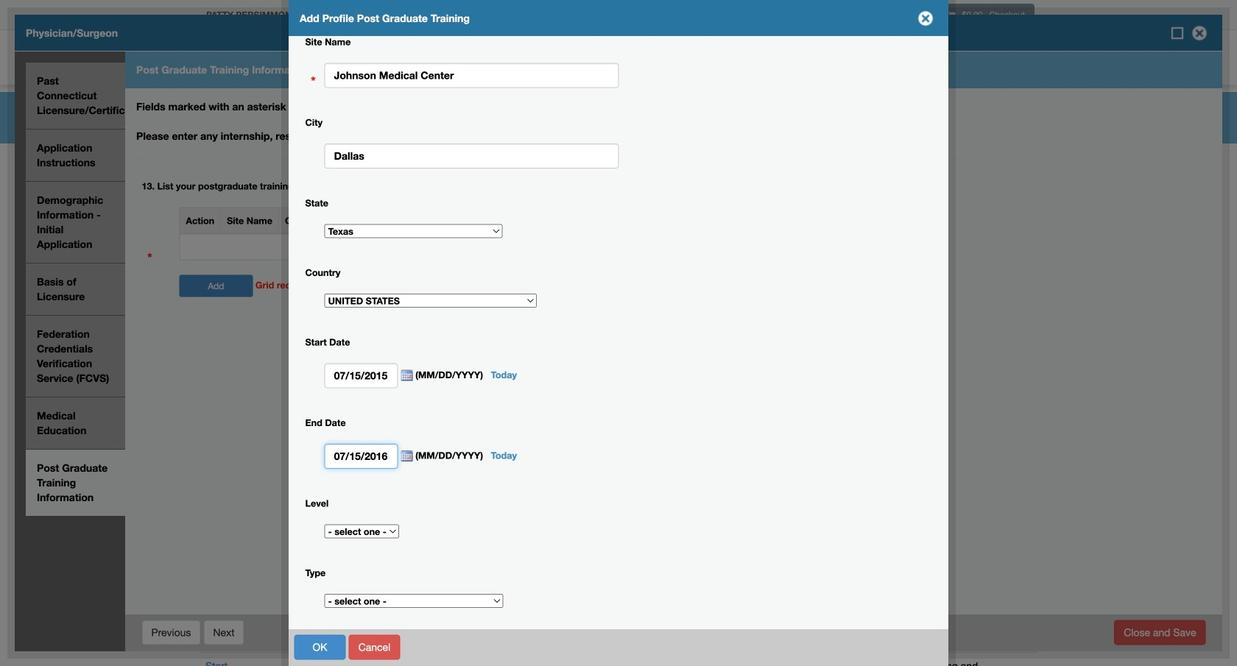 Task type: locate. For each thing, give the bounding box(es) containing it.
close window image
[[914, 7, 937, 30]]

close window image
[[1188, 21, 1211, 45]]

None text field
[[324, 63, 619, 88], [324, 444, 398, 469], [324, 63, 619, 88], [324, 444, 398, 469]]

<b><center>state of connecticut<br>
 online elicense website</center></b> image
[[199, 33, 375, 57]]

None image field
[[398, 370, 413, 382], [398, 451, 413, 462], [398, 370, 413, 382], [398, 451, 413, 462]]

None button
[[142, 620, 201, 645], [203, 620, 244, 645], [1114, 620, 1206, 645], [294, 635, 346, 660], [349, 635, 400, 660], [142, 620, 201, 645], [203, 620, 244, 645], [1114, 620, 1206, 645], [294, 635, 346, 660], [349, 635, 400, 660]]

None text field
[[324, 144, 619, 169], [324, 363, 398, 388], [324, 144, 619, 169], [324, 363, 398, 388]]



Task type: vqa. For each thing, say whether or not it's contained in the screenshot.
Close Window image
yes



Task type: describe. For each thing, give the bounding box(es) containing it.
maximize/minimize image
[[1170, 26, 1185, 41]]



